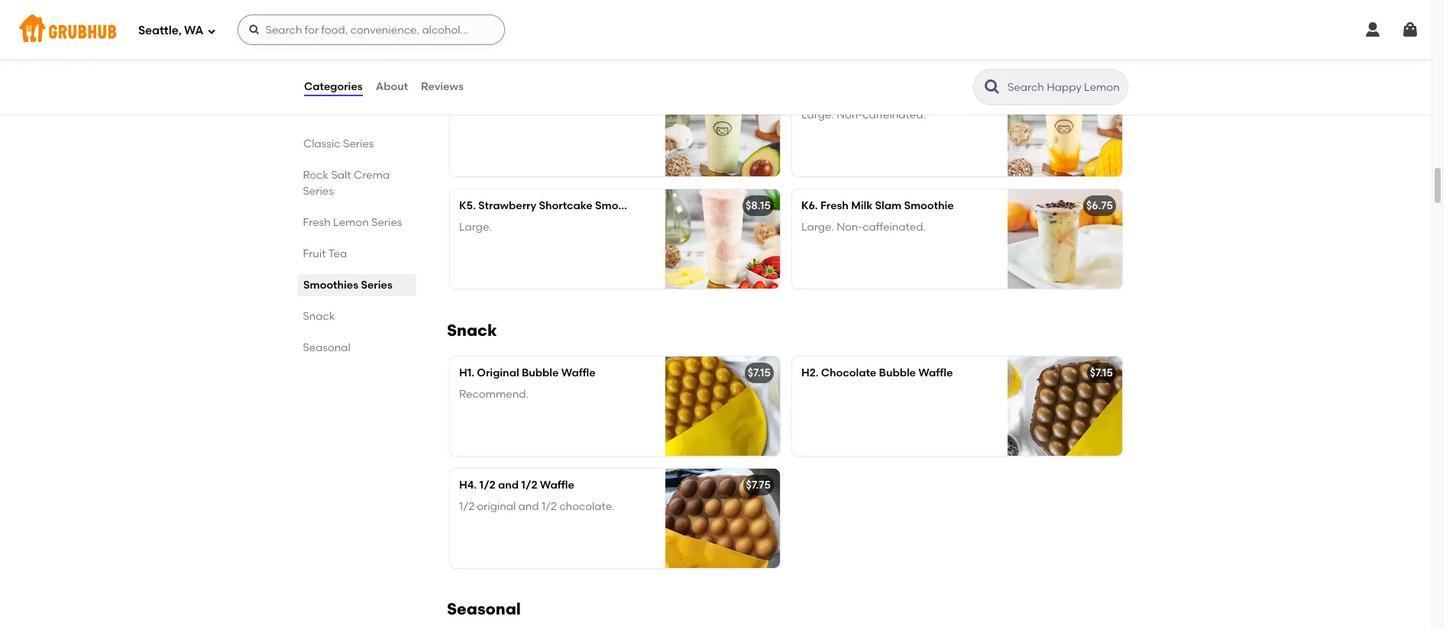 Task type: locate. For each thing, give the bounding box(es) containing it.
smoothies
[[303, 279, 358, 292]]

recommend.
[[459, 388, 529, 401]]

$8.15 down k2. mango matcha smoothie (l) image at the right of the page
[[1088, 87, 1113, 100]]

large.
[[802, 109, 834, 122], [459, 221, 492, 234], [802, 221, 834, 234]]

$8.15
[[1088, 87, 1113, 100], [746, 199, 771, 212]]

and
[[498, 479, 519, 492], [519, 501, 539, 514]]

k6.
[[802, 199, 818, 212]]

1 vertical spatial $8.15
[[746, 199, 771, 212]]

smoothie right avocado
[[528, 87, 578, 100]]

1 horizontal spatial snack
[[447, 321, 497, 340]]

(l) inside button
[[580, 87, 591, 100]]

0 horizontal spatial $8.15
[[746, 199, 771, 212]]

original
[[477, 367, 519, 380]]

0 horizontal spatial snack
[[303, 310, 335, 323]]

0 horizontal spatial $7.15
[[748, 367, 771, 380]]

main navigation navigation
[[0, 0, 1432, 60]]

1 horizontal spatial $7.15
[[1090, 367, 1113, 380]]

2 caffeinated. from the top
[[863, 221, 926, 234]]

series
[[343, 138, 374, 151], [303, 185, 334, 198], [372, 216, 403, 229], [361, 279, 393, 292]]

1 horizontal spatial smoothie
[[595, 199, 645, 212]]

fruit tea tab
[[303, 246, 410, 262]]

fruit tea
[[303, 248, 347, 261]]

svg image
[[1364, 21, 1382, 39], [1401, 21, 1420, 39], [248, 24, 260, 36]]

1 bubble from the left
[[522, 367, 559, 380]]

waffle
[[561, 367, 596, 380], [919, 367, 953, 380], [540, 479, 574, 492]]

1/2 left chocolate. at the left bottom of page
[[542, 501, 557, 514]]

1 non- from the top
[[837, 109, 863, 122]]

h1. original bubble waffle
[[459, 367, 596, 380]]

0 horizontal spatial (l)
[[580, 87, 591, 100]]

1 caffeinated. from the top
[[863, 109, 926, 122]]

and up original
[[498, 479, 519, 492]]

large. non-caffeinated.
[[802, 109, 926, 122], [802, 221, 926, 234]]

snack tab
[[303, 309, 410, 325]]

2 non- from the top
[[837, 221, 863, 234]]

smoothies series
[[303, 279, 393, 292]]

search icon image
[[983, 78, 1002, 96]]

1 vertical spatial caffeinated.
[[863, 221, 926, 234]]

1 vertical spatial non-
[[837, 221, 863, 234]]

0 vertical spatial large. non-caffeinated.
[[802, 109, 926, 122]]

fresh up fruit at the top of the page
[[303, 216, 331, 229]]

0 vertical spatial $8.15
[[1088, 87, 1113, 100]]

0 vertical spatial seasonal
[[303, 342, 351, 355]]

1 vertical spatial and
[[519, 501, 539, 514]]

h2.  chocolate bubble waffle
[[802, 367, 953, 380]]

k3.
[[459, 87, 476, 100]]

k5. strawberry shortcake smoothie (l) image
[[666, 190, 780, 289]]

caffeinated.
[[863, 109, 926, 122], [863, 221, 926, 234]]

chocolate.
[[559, 501, 615, 514]]

seasonal
[[303, 342, 351, 355], [447, 600, 521, 619]]

original
[[477, 501, 516, 514]]

1 horizontal spatial svg image
[[1364, 21, 1382, 39]]

large. non-caffeinated. for $6.75
[[802, 221, 926, 234]]

caffeinated. for $8.15
[[863, 109, 926, 122]]

large. for $6.75
[[802, 221, 834, 234]]

1/2
[[479, 479, 496, 492], [521, 479, 538, 492], [459, 501, 474, 514], [542, 501, 557, 514]]

large. non-caffeinated. for $8.15
[[802, 109, 926, 122]]

0 horizontal spatial smoothie
[[528, 87, 578, 100]]

2 horizontal spatial svg image
[[1401, 21, 1420, 39]]

0 vertical spatial fresh
[[821, 199, 849, 212]]

1 vertical spatial (l)
[[648, 199, 658, 212]]

about button
[[375, 60, 409, 115]]

seattle, wa
[[138, 23, 204, 37]]

$7.75
[[746, 479, 771, 492]]

rock salt crema series
[[303, 169, 390, 198]]

h1. original bubble waffle image
[[666, 357, 780, 456]]

$8.15 left k6.
[[746, 199, 771, 212]]

2 $7.15 from the left
[[1090, 367, 1113, 380]]

crema
[[354, 169, 390, 182]]

and down the "h4. 1/2 and 1/2 waffle"
[[519, 501, 539, 514]]

bubble for original
[[522, 367, 559, 380]]

Search Happy Lemon search field
[[1006, 80, 1123, 95]]

0 vertical spatial (l)
[[580, 87, 591, 100]]

series inside 'rock salt crema series'
[[303, 185, 334, 198]]

fresh right k6.
[[821, 199, 849, 212]]

1 large. non-caffeinated. from the top
[[802, 109, 926, 122]]

snack up h1.
[[447, 321, 497, 340]]

Search for food, convenience, alcohol... search field
[[237, 15, 505, 45]]

$7.15 for h1. original bubble waffle image
[[748, 367, 771, 380]]

1 horizontal spatial $8.15
[[1088, 87, 1113, 100]]

1 horizontal spatial bubble
[[879, 367, 916, 380]]

avocado
[[478, 87, 525, 100]]

h2.
[[802, 367, 819, 380]]

2 large. non-caffeinated. from the top
[[802, 221, 926, 234]]

chocolate
[[821, 367, 877, 380]]

1 $7.15 from the left
[[748, 367, 771, 380]]

strawberry
[[478, 199, 536, 212]]

series up "snack" tab
[[361, 279, 393, 292]]

0 horizontal spatial seasonal
[[303, 342, 351, 355]]

k1. avocado matcha smoothie (l) image
[[666, 0, 780, 64]]

and for original
[[519, 501, 539, 514]]

large. for $8.15
[[802, 109, 834, 122]]

salt
[[332, 169, 352, 182]]

k4. mango smoothie (l) image
[[1008, 77, 1122, 177]]

(l)
[[580, 87, 591, 100], [648, 199, 658, 212]]

1/2 right h4.
[[479, 479, 496, 492]]

non-
[[837, 109, 863, 122], [837, 221, 863, 234]]

1/2 up 1/2 original and 1/2 chocolate.
[[521, 479, 538, 492]]

rock salt crema series tab
[[303, 167, 410, 199]]

k5.
[[459, 199, 476, 212]]

classic series tab
[[303, 136, 410, 152]]

snack down smoothies
[[303, 310, 335, 323]]

1/2 original and 1/2 chocolate.
[[459, 501, 615, 514]]

0 horizontal spatial fresh
[[303, 216, 331, 229]]

$7.15
[[748, 367, 771, 380], [1090, 367, 1113, 380]]

waffle for h2.  chocolate bubble waffle
[[919, 367, 953, 380]]

0 vertical spatial and
[[498, 479, 519, 492]]

1 vertical spatial large. non-caffeinated.
[[802, 221, 926, 234]]

0 horizontal spatial bubble
[[522, 367, 559, 380]]

bubble
[[522, 367, 559, 380], [879, 367, 916, 380]]

h4. 1/2 and 1/2 waffle
[[459, 479, 574, 492]]

fresh
[[821, 199, 849, 212], [303, 216, 331, 229]]

bubble for chocolate
[[879, 367, 916, 380]]

1 horizontal spatial seasonal
[[447, 600, 521, 619]]

snack
[[303, 310, 335, 323], [447, 321, 497, 340]]

seasonal inside tab
[[303, 342, 351, 355]]

0 vertical spatial caffeinated.
[[863, 109, 926, 122]]

smoothie right slam
[[904, 199, 954, 212]]

bubble right original
[[522, 367, 559, 380]]

wa
[[184, 23, 204, 37]]

k3. avocado smoothie (l)
[[459, 87, 591, 100]]

1 horizontal spatial (l)
[[648, 199, 658, 212]]

smoothie right shortcake
[[595, 199, 645, 212]]

about
[[376, 80, 408, 93]]

k5. strawberry shortcake smoothie (l)
[[459, 199, 658, 212]]

bubble right chocolate
[[879, 367, 916, 380]]

0 vertical spatial non-
[[837, 109, 863, 122]]

h2.  chocolate bubble waffle image
[[1008, 357, 1122, 456]]

smoothie
[[528, 87, 578, 100], [595, 199, 645, 212], [904, 199, 954, 212]]

fresh lemon series tab
[[303, 215, 410, 231]]

1 horizontal spatial fresh
[[821, 199, 849, 212]]

1 vertical spatial fresh
[[303, 216, 331, 229]]

2 bubble from the left
[[879, 367, 916, 380]]

series down rock
[[303, 185, 334, 198]]



Task type: describe. For each thing, give the bounding box(es) containing it.
series right the lemon at left
[[372, 216, 403, 229]]

k3. avocado smoothie (l) image
[[666, 77, 780, 177]]

series up crema
[[343, 138, 374, 151]]

non- for $6.75
[[837, 221, 863, 234]]

classic series
[[303, 138, 374, 151]]

fresh inside tab
[[303, 216, 331, 229]]

lemon
[[334, 216, 369, 229]]

snack inside tab
[[303, 310, 335, 323]]

waffle for h1. original bubble waffle
[[561, 367, 596, 380]]

reviews
[[421, 80, 464, 93]]

k6. fresh milk slam smoothie
[[802, 199, 954, 212]]

classic
[[303, 138, 341, 151]]

smoothies series tab
[[303, 277, 410, 293]]

non- for $8.15
[[837, 109, 863, 122]]

0 horizontal spatial svg image
[[248, 24, 260, 36]]

svg image
[[207, 26, 216, 36]]

caffeinated. for $6.75
[[863, 221, 926, 234]]

rock
[[303, 169, 329, 182]]

1 vertical spatial seasonal
[[447, 600, 521, 619]]

tea
[[329, 248, 347, 261]]

h1.
[[459, 367, 474, 380]]

smoothie inside button
[[528, 87, 578, 100]]

k3. avocado smoothie (l) button
[[450, 77, 780, 177]]

categories
[[304, 80, 363, 93]]

$8.15 for large.
[[746, 199, 771, 212]]

2 horizontal spatial smoothie
[[904, 199, 954, 212]]

and for 1/2
[[498, 479, 519, 492]]

fruit
[[303, 248, 326, 261]]

milk
[[851, 199, 873, 212]]

$6.75
[[1087, 199, 1113, 212]]

slam
[[875, 199, 902, 212]]

seattle,
[[138, 23, 181, 37]]

reviews button
[[420, 60, 464, 115]]

seasonal tab
[[303, 340, 410, 356]]

shortcake
[[539, 199, 593, 212]]

$7.15 for h2.  chocolate bubble waffle image
[[1090, 367, 1113, 380]]

1/2 down h4.
[[459, 501, 474, 514]]

categories button
[[303, 60, 363, 115]]

k6. fresh milk slam smoothie image
[[1008, 190, 1122, 289]]

h4.
[[459, 479, 477, 492]]

h4. 1/2 and 1/2 waffle image
[[666, 469, 780, 569]]

fresh lemon series
[[303, 216, 403, 229]]

$8.15 for large. non-caffeinated.
[[1088, 87, 1113, 100]]

k2. mango matcha smoothie (l) image
[[1008, 0, 1122, 64]]



Task type: vqa. For each thing, say whether or not it's contained in the screenshot.
2nd Double
no



